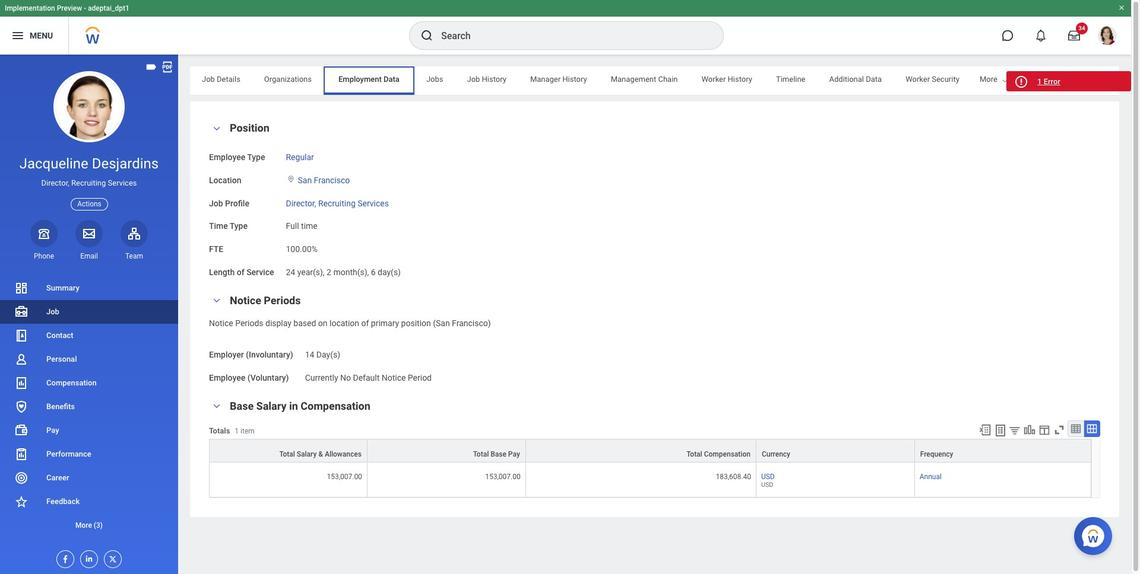 Task type: vqa. For each thing, say whether or not it's contained in the screenshot.
main content
no



Task type: describe. For each thing, give the bounding box(es) containing it.
totals
[[209, 427, 230, 436]]

timeline
[[776, 75, 806, 84]]

email
[[80, 252, 98, 261]]

(involuntary)
[[246, 351, 293, 360]]

notice periods display based on location of primary position (san francisco)
[[209, 319, 491, 328]]

more (3) button
[[0, 514, 178, 538]]

compensation inside navigation pane region
[[46, 379, 97, 388]]

history for worker history
[[728, 75, 753, 84]]

mail image
[[82, 227, 96, 241]]

fte element
[[286, 238, 318, 255]]

day(s)
[[316, 351, 340, 360]]

time
[[301, 222, 318, 231]]

1 error
[[1038, 77, 1061, 86]]

regular
[[286, 153, 314, 162]]

100.00%
[[286, 245, 318, 254]]

total compensation
[[687, 451, 751, 459]]

toolbar inside base salary in compensation group
[[974, 421, 1101, 439]]

total for total compensation
[[687, 451, 702, 459]]

total base pay
[[473, 451, 520, 459]]

employment data
[[339, 75, 400, 84]]

total for total base pay
[[473, 451, 489, 459]]

export to worksheets image
[[994, 424, 1008, 438]]

summary image
[[14, 282, 29, 296]]

employee (voluntary) element
[[305, 366, 432, 384]]

job for job profile
[[209, 199, 223, 208]]

phone image
[[36, 227, 52, 241]]

personal image
[[14, 353, 29, 367]]

performance image
[[14, 448, 29, 462]]

more (3) button
[[0, 519, 178, 533]]

14 day(s)
[[305, 351, 340, 360]]

-
[[84, 4, 86, 12]]

periods for notice periods
[[264, 294, 301, 307]]

notice periods button
[[230, 294, 301, 307]]

length
[[209, 268, 235, 277]]

notice inside employee (voluntary) element
[[382, 374, 406, 383]]

jacqueline
[[19, 156, 88, 172]]

view worker - expand/collapse chart image
[[1023, 424, 1036, 437]]

compensation inside popup button
[[704, 451, 751, 459]]

Search Workday  search field
[[441, 23, 699, 49]]

based
[[294, 319, 316, 328]]

primary
[[371, 319, 399, 328]]

team jacqueline desjardins element
[[121, 252, 148, 261]]

career
[[46, 474, 69, 483]]

&
[[319, 451, 323, 459]]

base salary in compensation button
[[230, 400, 371, 413]]

base salary in compensation
[[230, 400, 371, 413]]

1 inside totals 1 item
[[235, 428, 239, 436]]

benefits
[[46, 403, 75, 412]]

total salary & allowances button
[[210, 440, 367, 463]]

currently no default notice period
[[305, 374, 432, 383]]

period
[[408, 374, 432, 383]]

14
[[305, 351, 314, 360]]

frequency button
[[915, 440, 1091, 463]]

notifications large image
[[1035, 30, 1047, 42]]

1 error button
[[1007, 71, 1132, 91]]

work
[[1091, 75, 1109, 84]]

career image
[[14, 472, 29, 486]]

on
[[318, 319, 328, 328]]

usd link
[[761, 471, 775, 482]]

list containing summary
[[0, 277, 178, 538]]

annual link
[[920, 471, 942, 482]]

base inside popup button
[[491, 451, 507, 459]]

san francisco
[[298, 176, 350, 185]]

employee type
[[209, 153, 265, 162]]

export to excel image
[[979, 424, 992, 437]]

total for total salary & allowances
[[279, 451, 295, 459]]

length of service element
[[286, 261, 401, 278]]

actions button
[[71, 198, 108, 211]]

job profile
[[209, 199, 249, 208]]

additional data
[[829, 75, 882, 84]]

email jacqueline desjardins element
[[75, 252, 103, 261]]

jacqueline desjardins
[[19, 156, 159, 172]]

currency
[[762, 451, 791, 459]]

search image
[[420, 29, 434, 43]]

full
[[286, 222, 299, 231]]

frequency
[[920, 451, 954, 459]]

worker history
[[702, 75, 753, 84]]

(3)
[[94, 522, 103, 530]]

history for manager history
[[563, 75, 587, 84]]

chain
[[658, 75, 678, 84]]

contact image
[[14, 329, 29, 343]]

performance link
[[0, 443, 178, 467]]

organizations
[[264, 75, 312, 84]]

career link
[[0, 467, 178, 491]]

manager
[[530, 75, 561, 84]]

employer (involuntary)
[[209, 351, 293, 360]]

notice periods
[[230, 294, 301, 307]]

default
[[353, 374, 380, 383]]

no
[[340, 374, 351, 383]]

34 button
[[1061, 23, 1088, 49]]

flexible
[[1063, 75, 1089, 84]]

notice periods group
[[209, 293, 1101, 385]]

location
[[209, 176, 241, 185]]

flexible work arrangem
[[1063, 75, 1140, 84]]

pay inside navigation pane region
[[46, 426, 59, 435]]

position group
[[209, 121, 1101, 279]]



Task type: locate. For each thing, give the bounding box(es) containing it.
compensation image
[[14, 377, 29, 391]]

0 vertical spatial notice
[[230, 294, 261, 307]]

total
[[279, 451, 295, 459], [473, 451, 489, 459], [687, 451, 702, 459]]

1 vertical spatial type
[[230, 222, 248, 231]]

chevron down image
[[210, 124, 224, 133], [210, 403, 224, 411]]

salary for base
[[256, 400, 287, 413]]

2
[[327, 268, 331, 277]]

management
[[611, 75, 656, 84]]

job details
[[202, 75, 240, 84]]

job up contact
[[46, 308, 59, 317]]

1 vertical spatial base
[[491, 451, 507, 459]]

navigation pane region
[[0, 55, 178, 575]]

0 horizontal spatial of
[[237, 268, 245, 277]]

1 vertical spatial recruiting
[[318, 199, 356, 208]]

compensation
[[46, 379, 97, 388], [301, 400, 371, 413], [704, 451, 751, 459]]

base
[[230, 400, 254, 413], [491, 451, 507, 459]]

1 vertical spatial notice
[[209, 319, 233, 328]]

implementation
[[5, 4, 55, 12]]

director, inside navigation pane region
[[41, 179, 69, 188]]

annual
[[920, 473, 942, 482]]

2 horizontal spatial compensation
[[704, 451, 751, 459]]

0 vertical spatial more
[[980, 75, 998, 84]]

1 horizontal spatial salary
[[297, 451, 317, 459]]

notice left "period" on the bottom left of the page
[[382, 374, 406, 383]]

usd down currency
[[761, 473, 775, 482]]

francisco)
[[452, 319, 491, 328]]

recruiting inside navigation pane region
[[71, 179, 106, 188]]

contract history
[[983, 75, 1039, 84]]

director, recruiting services inside position group
[[286, 199, 389, 208]]

1 vertical spatial director, recruiting services
[[286, 199, 389, 208]]

table image
[[1070, 423, 1082, 435]]

compensation down no on the bottom left of the page
[[301, 400, 371, 413]]

of inside position group
[[237, 268, 245, 277]]

2 total from the left
[[473, 451, 489, 459]]

feedback image
[[14, 495, 29, 510]]

view team image
[[127, 227, 141, 241]]

salary for total
[[297, 451, 317, 459]]

1 horizontal spatial data
[[866, 75, 882, 84]]

2 chevron down image from the top
[[210, 403, 224, 411]]

usd
[[761, 473, 775, 482], [761, 482, 774, 490]]

periods up display
[[264, 294, 301, 307]]

(voluntary)
[[247, 374, 289, 383]]

0 horizontal spatial total
[[279, 451, 295, 459]]

0 horizontal spatial base
[[230, 400, 254, 413]]

1 data from the left
[[384, 75, 400, 84]]

0 horizontal spatial pay
[[46, 426, 59, 435]]

0 vertical spatial employee
[[209, 153, 245, 162]]

more for more (3)
[[75, 522, 92, 530]]

1 vertical spatial pay
[[508, 451, 520, 459]]

1 horizontal spatial services
[[358, 199, 389, 208]]

data for employment data
[[384, 75, 400, 84]]

data for additional data
[[866, 75, 882, 84]]

history left error
[[1015, 75, 1039, 84]]

1 153,007.00 from the left
[[327, 473, 362, 482]]

periods down notice periods button
[[235, 319, 263, 328]]

0 vertical spatial recruiting
[[71, 179, 106, 188]]

year(s),
[[297, 268, 325, 277]]

1 inside "button"
[[1038, 77, 1042, 86]]

employer (involuntary) element
[[305, 343, 340, 361]]

type down position button
[[247, 153, 265, 162]]

list
[[0, 277, 178, 538]]

performance
[[46, 450, 91, 459]]

profile logan mcneil image
[[1098, 26, 1117, 48]]

0 vertical spatial salary
[[256, 400, 287, 413]]

director, down jacqueline
[[41, 179, 69, 188]]

location image
[[286, 175, 295, 183]]

select to filter grid data image
[[1009, 425, 1022, 437]]

1 horizontal spatial recruiting
[[318, 199, 356, 208]]

arrangem
[[1111, 75, 1140, 84]]

pay
[[46, 426, 59, 435], [508, 451, 520, 459]]

more
[[980, 75, 998, 84], [75, 522, 92, 530]]

2 vertical spatial notice
[[382, 374, 406, 383]]

additional
[[829, 75, 864, 84]]

1 horizontal spatial worker
[[906, 75, 930, 84]]

1 horizontal spatial 153,007.00
[[485, 473, 521, 482]]

more inside more (3) dropdown button
[[75, 522, 92, 530]]

allowances
[[325, 451, 362, 459]]

0 horizontal spatial data
[[384, 75, 400, 84]]

0 vertical spatial of
[[237, 268, 245, 277]]

0 horizontal spatial compensation
[[46, 379, 97, 388]]

close environment banner image
[[1118, 4, 1126, 11]]

director, inside position group
[[286, 199, 316, 208]]

totals 1 item
[[209, 427, 255, 436]]

1 vertical spatial more
[[75, 522, 92, 530]]

row containing 153,007.00
[[209, 463, 1092, 498]]

1 horizontal spatial director,
[[286, 199, 316, 208]]

of left the primary
[[361, 319, 369, 328]]

worker right "chain" at the top right of page
[[702, 75, 726, 84]]

153,007.00 down the allowances
[[327, 473, 362, 482]]

history left timeline in the top of the page
[[728, 75, 753, 84]]

more left (3)
[[75, 522, 92, 530]]

0 horizontal spatial director,
[[41, 179, 69, 188]]

position
[[230, 122, 270, 134]]

2 usd from the top
[[761, 482, 774, 490]]

total inside total base pay popup button
[[473, 451, 489, 459]]

1 vertical spatial employee
[[209, 374, 245, 383]]

usd down usd link at the right bottom of the page
[[761, 482, 774, 490]]

periods for notice periods display based on location of primary position (san francisco)
[[235, 319, 263, 328]]

location
[[330, 319, 359, 328]]

0 vertical spatial base
[[230, 400, 254, 413]]

phone jacqueline desjardins element
[[30, 252, 58, 261]]

1 vertical spatial salary
[[297, 451, 317, 459]]

1 left error
[[1038, 77, 1042, 86]]

salary left in at the bottom
[[256, 400, 287, 413]]

type right time
[[230, 222, 248, 231]]

services inside navigation pane region
[[108, 179, 137, 188]]

1 horizontal spatial total
[[473, 451, 489, 459]]

exclamation image
[[1017, 78, 1026, 87]]

tab list containing job details
[[190, 67, 1140, 95]]

2 history from the left
[[563, 75, 587, 84]]

salary inside popup button
[[297, 451, 317, 459]]

0 horizontal spatial 1
[[235, 428, 239, 436]]

1 horizontal spatial compensation
[[301, 400, 371, 413]]

worker left security
[[906, 75, 930, 84]]

personal link
[[0, 348, 178, 372]]

director, up full time element
[[286, 199, 316, 208]]

contact
[[46, 331, 73, 340]]

0 horizontal spatial services
[[108, 179, 137, 188]]

implementation preview -   adeptai_dpt1
[[5, 4, 129, 12]]

profile
[[225, 199, 249, 208]]

job for job history
[[467, 75, 480, 84]]

facebook image
[[57, 552, 70, 565]]

2 row from the top
[[209, 463, 1092, 498]]

3 history from the left
[[728, 75, 753, 84]]

salary
[[256, 400, 287, 413], [297, 451, 317, 459]]

24
[[286, 268, 295, 277]]

phone
[[34, 252, 54, 261]]

1 horizontal spatial base
[[491, 451, 507, 459]]

history left manager on the left top of page
[[482, 75, 507, 84]]

compensation link
[[0, 372, 178, 396]]

recruiting inside position group
[[318, 199, 356, 208]]

2 worker from the left
[[906, 75, 930, 84]]

0 vertical spatial compensation
[[46, 379, 97, 388]]

pay image
[[14, 424, 29, 438]]

inbox large image
[[1069, 30, 1080, 42]]

director, recruiting services down 'francisco'
[[286, 199, 389, 208]]

1 horizontal spatial 1
[[1038, 77, 1042, 86]]

director, recruiting services down jacqueline desjardins
[[41, 179, 137, 188]]

history for contract history
[[1015, 75, 1039, 84]]

row
[[209, 439, 1092, 463], [209, 463, 1092, 498]]

1 vertical spatial services
[[358, 199, 389, 208]]

history right manager on the left top of page
[[563, 75, 587, 84]]

fullscreen image
[[1053, 424, 1066, 437]]

1 vertical spatial chevron down image
[[210, 403, 224, 411]]

compensation up 183,608.40
[[704, 451, 751, 459]]

employee up location
[[209, 153, 245, 162]]

1 horizontal spatial more
[[980, 75, 998, 84]]

1 row from the top
[[209, 439, 1092, 463]]

team
[[125, 252, 143, 261]]

in
[[289, 400, 298, 413]]

chevron down image up totals
[[210, 403, 224, 411]]

3 total from the left
[[687, 451, 702, 459]]

employee for employee (voluntary)
[[209, 374, 245, 383]]

san
[[298, 176, 312, 185]]

1 horizontal spatial periods
[[264, 294, 301, 307]]

director, recruiting services link
[[286, 196, 389, 208]]

of right length
[[237, 268, 245, 277]]

worker for worker security
[[906, 75, 930, 84]]

actions
[[77, 200, 101, 208]]

1 vertical spatial compensation
[[301, 400, 371, 413]]

of inside the notice periods group
[[361, 319, 369, 328]]

time
[[209, 222, 228, 231]]

francisco
[[314, 176, 350, 185]]

0 vertical spatial director, recruiting services
[[41, 179, 137, 188]]

1 employee from the top
[[209, 153, 245, 162]]

job inside list
[[46, 308, 59, 317]]

chevron down image inside position group
[[210, 124, 224, 133]]

tag image
[[145, 61, 158, 74]]

0 horizontal spatial director, recruiting services
[[41, 179, 137, 188]]

view printable version (pdf) image
[[161, 61, 174, 74]]

job for job details
[[202, 75, 215, 84]]

day(s)
[[378, 268, 401, 277]]

worker
[[702, 75, 726, 84], [906, 75, 930, 84]]

more for more
[[980, 75, 998, 84]]

1 horizontal spatial pay
[[508, 451, 520, 459]]

chevron down image left position button
[[210, 124, 224, 133]]

total inside total compensation popup button
[[687, 451, 702, 459]]

benefits image
[[14, 400, 29, 415]]

1 vertical spatial usd
[[761, 482, 774, 490]]

0 horizontal spatial worker
[[702, 75, 726, 84]]

job history
[[467, 75, 507, 84]]

summary link
[[0, 277, 178, 301]]

position button
[[230, 122, 270, 134]]

total base pay button
[[368, 440, 525, 463]]

more (3)
[[75, 522, 103, 530]]

contact link
[[0, 324, 178, 348]]

notice for notice periods display based on location of primary position (san francisco)
[[209, 319, 233, 328]]

feedback link
[[0, 491, 178, 514]]

chevron down image for base salary in compensation
[[210, 403, 224, 411]]

1 vertical spatial 1
[[235, 428, 239, 436]]

data right employment
[[384, 75, 400, 84]]

0 horizontal spatial 153,007.00
[[327, 473, 362, 482]]

expand table image
[[1086, 423, 1098, 435]]

recruiting
[[71, 179, 106, 188], [318, 199, 356, 208]]

employee inside position group
[[209, 153, 245, 162]]

153,007.00
[[327, 473, 362, 482], [485, 473, 521, 482]]

1 history from the left
[[482, 75, 507, 84]]

san francisco link
[[298, 173, 350, 185]]

1 total from the left
[[279, 451, 295, 459]]

fte
[[209, 245, 223, 254]]

more left exclamation image
[[980, 75, 998, 84]]

employee down employer
[[209, 374, 245, 383]]

job right jobs
[[467, 75, 480, 84]]

chevron down image
[[210, 297, 224, 305]]

regular link
[[286, 150, 314, 162]]

0 vertical spatial chevron down image
[[210, 124, 224, 133]]

linkedin image
[[81, 552, 94, 564]]

base salary in compensation group
[[209, 399, 1101, 499]]

history for job history
[[482, 75, 507, 84]]

total inside total salary & allowances popup button
[[279, 451, 295, 459]]

length of service
[[209, 268, 274, 277]]

type for employee type
[[247, 153, 265, 162]]

183,608.40
[[716, 473, 751, 482]]

benefits link
[[0, 396, 178, 419]]

salary left the & on the bottom of the page
[[297, 451, 317, 459]]

services inside position group
[[358, 199, 389, 208]]

tab list
[[190, 67, 1140, 95]]

phone button
[[30, 220, 58, 261]]

0 vertical spatial type
[[247, 153, 265, 162]]

0 horizontal spatial recruiting
[[71, 179, 106, 188]]

worker for worker history
[[702, 75, 726, 84]]

total salary & allowances
[[279, 451, 362, 459]]

0 vertical spatial periods
[[264, 294, 301, 307]]

employee inside the notice periods group
[[209, 374, 245, 383]]

1 worker from the left
[[702, 75, 726, 84]]

recruiting down jacqueline desjardins
[[71, 179, 106, 188]]

pay link
[[0, 419, 178, 443]]

recruiting down 'francisco'
[[318, 199, 356, 208]]

2 153,007.00 from the left
[[485, 473, 521, 482]]

security
[[932, 75, 960, 84]]

full time
[[286, 222, 318, 231]]

employment
[[339, 75, 382, 84]]

job left profile
[[209, 199, 223, 208]]

data right additional
[[866, 75, 882, 84]]

2 vertical spatial compensation
[[704, 451, 751, 459]]

0 vertical spatial pay
[[46, 426, 59, 435]]

of
[[237, 268, 245, 277], [361, 319, 369, 328]]

click to view/edit grid preferences image
[[1038, 424, 1051, 437]]

notice down length of service
[[230, 294, 261, 307]]

0 horizontal spatial salary
[[256, 400, 287, 413]]

type for time type
[[230, 222, 248, 231]]

2 horizontal spatial total
[[687, 451, 702, 459]]

type
[[247, 153, 265, 162], [230, 222, 248, 231]]

1 chevron down image from the top
[[210, 124, 224, 133]]

job inside position group
[[209, 199, 223, 208]]

manager history
[[530, 75, 587, 84]]

notice
[[230, 294, 261, 307], [209, 319, 233, 328], [382, 374, 406, 383]]

job image
[[14, 305, 29, 320]]

pay inside popup button
[[508, 451, 520, 459]]

menu banner
[[0, 0, 1132, 55]]

4 history from the left
[[1015, 75, 1039, 84]]

0 horizontal spatial periods
[[235, 319, 263, 328]]

full time element
[[286, 219, 318, 231]]

summary
[[46, 284, 79, 293]]

month(s),
[[333, 268, 369, 277]]

worker security
[[906, 75, 960, 84]]

employer
[[209, 351, 244, 360]]

job
[[202, 75, 215, 84], [467, 75, 480, 84], [209, 199, 223, 208], [46, 308, 59, 317]]

2 data from the left
[[866, 75, 882, 84]]

0 vertical spatial director,
[[41, 179, 69, 188]]

services
[[108, 179, 137, 188], [358, 199, 389, 208]]

1 vertical spatial periods
[[235, 319, 263, 328]]

management chain
[[611, 75, 678, 84]]

x image
[[105, 552, 118, 565]]

justify image
[[11, 29, 25, 43]]

0 vertical spatial usd
[[761, 473, 775, 482]]

1 vertical spatial of
[[361, 319, 369, 328]]

desjardins
[[92, 156, 159, 172]]

0 horizontal spatial more
[[75, 522, 92, 530]]

compensation down personal
[[46, 379, 97, 388]]

total compensation button
[[526, 440, 756, 463]]

employee (voluntary)
[[209, 374, 289, 383]]

details
[[217, 75, 240, 84]]

1 vertical spatial director,
[[286, 199, 316, 208]]

1 left item
[[235, 428, 239, 436]]

1 horizontal spatial director, recruiting services
[[286, 199, 389, 208]]

0 vertical spatial 1
[[1038, 77, 1042, 86]]

notice for notice periods
[[230, 294, 261, 307]]

notice down chevron down image at the bottom left
[[209, 319, 233, 328]]

2 employee from the top
[[209, 374, 245, 383]]

employee for employee type
[[209, 153, 245, 162]]

1 horizontal spatial of
[[361, 319, 369, 328]]

toolbar
[[974, 421, 1101, 439]]

1
[[1038, 77, 1042, 86], [235, 428, 239, 436]]

job link
[[0, 301, 178, 324]]

chevron down image for position
[[210, 124, 224, 133]]

director, recruiting services inside navigation pane region
[[41, 179, 137, 188]]

1 usd from the top
[[761, 473, 775, 482]]

row containing total salary & allowances
[[209, 439, 1092, 463]]

job left details on the left of the page
[[202, 75, 215, 84]]

153,007.00 down total base pay
[[485, 473, 521, 482]]

feedback
[[46, 498, 80, 507]]

contract
[[983, 75, 1013, 84]]

0 vertical spatial services
[[108, 179, 137, 188]]



